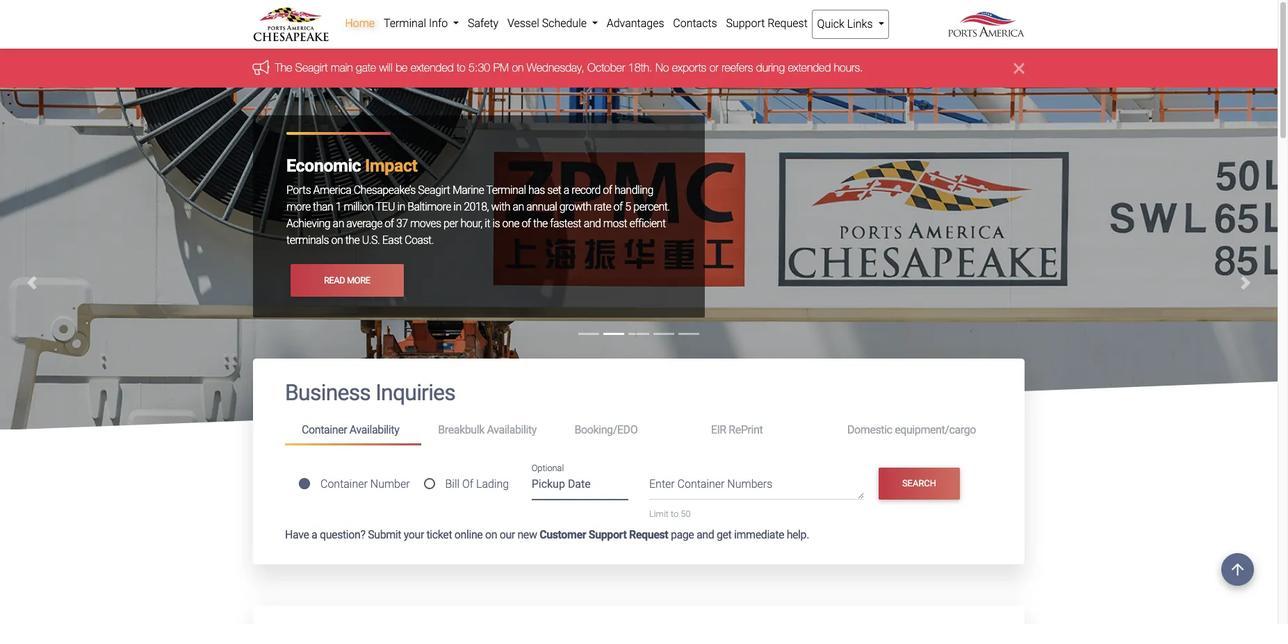 Task type: describe. For each thing, give the bounding box(es) containing it.
vessel schedule
[[507, 17, 589, 30]]

east
[[382, 234, 402, 247]]

average
[[346, 217, 382, 230]]

business inquiries main content
[[243, 359, 1035, 624]]

close image
[[1014, 60, 1025, 77]]

safety
[[468, 17, 499, 30]]

quick links
[[817, 17, 876, 31]]

18th.
[[629, 61, 653, 74]]

hours.
[[834, 61, 864, 74]]

terminal info link
[[379, 10, 463, 38]]

container up the 50
[[678, 478, 725, 491]]

vessel
[[507, 17, 539, 30]]

wednesday,
[[527, 61, 585, 74]]

1 extended from the left
[[411, 61, 454, 74]]

be
[[396, 61, 408, 74]]

eir reprint link
[[694, 418, 831, 443]]

it
[[485, 217, 490, 230]]

economic engine image
[[0, 88, 1278, 624]]

per
[[444, 217, 458, 230]]

the seagirt main gate will be extended to 5:30 pm on wednesday, october 18th.  no exports or reefers during extended hours. link
[[275, 61, 864, 74]]

ticket
[[427, 528, 452, 541]]

the seagirt main gate will be extended to 5:30 pm on wednesday, october 18th.  no exports or reefers during extended hours. alert
[[0, 49, 1278, 88]]

will
[[380, 61, 393, 74]]

support inside support request link
[[726, 17, 765, 30]]

support inside business inquiries 'main content'
[[589, 528, 627, 541]]

Enter Container Numbers text field
[[649, 476, 864, 500]]

links
[[847, 17, 873, 31]]

contacts link
[[669, 10, 722, 38]]

limit
[[649, 509, 669, 520]]

search button
[[879, 468, 960, 500]]

on inside the seagirt main gate will be extended to 5:30 pm on wednesday, october 18th.  no exports or reefers during extended hours. alert
[[512, 61, 524, 74]]

request inside business inquiries 'main content'
[[629, 528, 668, 541]]

have a question? submit your ticket online on our new customer support request page and get immediate help.
[[285, 528, 809, 541]]

of left 5
[[614, 200, 623, 214]]

immediate
[[734, 528, 784, 541]]

5
[[625, 200, 631, 214]]

enter
[[649, 478, 675, 491]]

efficient
[[630, 217, 666, 230]]

eir
[[711, 424, 726, 437]]

rate
[[594, 200, 611, 214]]

handling
[[615, 184, 653, 197]]

page
[[671, 528, 694, 541]]

breakbulk
[[438, 424, 485, 437]]

search
[[902, 478, 936, 489]]

annual
[[526, 200, 557, 214]]

customer support request link
[[540, 528, 668, 541]]

domestic equipment/cargo
[[847, 424, 976, 437]]

bill
[[445, 477, 460, 491]]

Optional text field
[[532, 473, 628, 501]]

inquiries
[[376, 380, 455, 406]]

1 horizontal spatial an
[[513, 200, 524, 214]]

exports
[[673, 61, 707, 74]]

of left 37
[[385, 217, 394, 230]]

u.s.
[[362, 234, 380, 247]]

your
[[404, 528, 424, 541]]

ports america chesapeake's seagirt marine terminal has set a record of handling more than 1 million teu in baltimore in 2018,                         with an annual growth rate of 5 percent. achieving an average of 37 moves per hour, it is one of the fastest and most efficient terminals on the u.s. east coast.
[[286, 184, 670, 247]]

more
[[286, 200, 311, 214]]

info
[[429, 17, 448, 30]]

eir reprint
[[711, 424, 763, 437]]

domestic
[[847, 424, 892, 437]]

help.
[[787, 528, 809, 541]]

read more link
[[291, 264, 404, 297]]

terminal inside ports america chesapeake's seagirt marine terminal has set a record of handling more than 1 million teu in baltimore in 2018,                         with an annual growth rate of 5 percent. achieving an average of 37 moves per hour, it is one of the fastest and most efficient terminals on the u.s. east coast.
[[486, 184, 526, 197]]

or
[[710, 61, 719, 74]]

go to top image
[[1221, 553, 1254, 586]]

percent.
[[633, 200, 670, 214]]

with
[[491, 200, 510, 214]]

the
[[275, 61, 293, 74]]

support request
[[726, 17, 808, 30]]

set
[[547, 184, 561, 197]]

advantages link
[[602, 10, 669, 38]]

container for container number
[[320, 477, 368, 491]]

growth
[[559, 200, 591, 214]]

business inquiries
[[285, 380, 455, 406]]

0 vertical spatial the
[[533, 217, 548, 230]]

5:30
[[469, 61, 491, 74]]

numbers
[[727, 478, 773, 491]]

contacts
[[673, 17, 717, 30]]

advantages
[[607, 17, 664, 30]]

quick
[[817, 17, 845, 31]]

main
[[331, 61, 353, 74]]

optional
[[532, 463, 564, 474]]

coast.
[[405, 234, 434, 247]]

terminals
[[286, 234, 329, 247]]

seagirt inside ports america chesapeake's seagirt marine terminal has set a record of handling more than 1 million teu in baltimore in 2018,                         with an annual growth rate of 5 percent. achieving an average of 37 moves per hour, it is one of the fastest and most efficient terminals on the u.s. east coast.
[[418, 184, 450, 197]]

bullhorn image
[[253, 60, 275, 75]]

has
[[528, 184, 545, 197]]

read
[[324, 275, 345, 286]]

support request link
[[722, 10, 812, 38]]

chesapeake's
[[354, 184, 416, 197]]

moves
[[410, 217, 441, 230]]

is
[[492, 217, 500, 230]]

0 horizontal spatial terminal
[[384, 17, 426, 30]]

safety link
[[463, 10, 503, 38]]

breakbulk availability
[[438, 424, 537, 437]]



Task type: vqa. For each thing, say whether or not it's contained in the screenshot.
left availability
yes



Task type: locate. For each thing, give the bounding box(es) containing it.
a inside ports america chesapeake's seagirt marine terminal has set a record of handling more than 1 million teu in baltimore in 2018,                         with an annual growth rate of 5 percent. achieving an average of 37 moves per hour, it is one of the fastest and most efficient terminals on the u.s. east coast.
[[564, 184, 569, 197]]

quick links link
[[812, 10, 889, 39]]

most
[[603, 217, 627, 230]]

vessel schedule link
[[503, 10, 602, 38]]

availability for breakbulk availability
[[487, 424, 537, 437]]

2 in from the left
[[454, 200, 461, 214]]

container for container availability
[[302, 424, 347, 437]]

1 vertical spatial support
[[589, 528, 627, 541]]

support up reefers
[[726, 17, 765, 30]]

50
[[681, 509, 691, 520]]

container down business
[[302, 424, 347, 437]]

extended right be
[[411, 61, 454, 74]]

number
[[370, 477, 410, 491]]

1 horizontal spatial and
[[697, 528, 714, 541]]

reprint
[[729, 424, 763, 437]]

in right teu
[[397, 200, 405, 214]]

an down 1
[[333, 217, 344, 230]]

to inside business inquiries 'main content'
[[671, 509, 679, 520]]

breakbulk availability link
[[421, 418, 558, 443]]

1 horizontal spatial availability
[[487, 424, 537, 437]]

1 vertical spatial and
[[697, 528, 714, 541]]

1 vertical spatial to
[[671, 509, 679, 520]]

1 vertical spatial the
[[345, 234, 360, 247]]

equipment/cargo
[[895, 424, 976, 437]]

read more
[[324, 275, 370, 286]]

availability
[[350, 424, 399, 437], [487, 424, 537, 437]]

and inside business inquiries 'main content'
[[697, 528, 714, 541]]

1
[[336, 200, 341, 214]]

and left get
[[697, 528, 714, 541]]

0 vertical spatial terminal
[[384, 17, 426, 30]]

to inside alert
[[457, 61, 466, 74]]

availability right 'breakbulk'
[[487, 424, 537, 437]]

and inside ports america chesapeake's seagirt marine terminal has set a record of handling more than 1 million teu in baltimore in 2018,                         with an annual growth rate of 5 percent. achieving an average of 37 moves per hour, it is one of the fastest and most efficient terminals on the u.s. east coast.
[[584, 217, 601, 230]]

a right set
[[564, 184, 569, 197]]

1 horizontal spatial to
[[671, 509, 679, 520]]

0 horizontal spatial the
[[345, 234, 360, 247]]

a inside business inquiries 'main content'
[[312, 528, 317, 541]]

1 vertical spatial an
[[333, 217, 344, 230]]

gate
[[356, 61, 376, 74]]

and down rate
[[584, 217, 601, 230]]

1 horizontal spatial seagirt
[[418, 184, 450, 197]]

container availability
[[302, 424, 399, 437]]

our
[[500, 528, 515, 541]]

1 vertical spatial a
[[312, 528, 317, 541]]

terminal
[[384, 17, 426, 30], [486, 184, 526, 197]]

the
[[533, 217, 548, 230], [345, 234, 360, 247]]

1 horizontal spatial the
[[533, 217, 548, 230]]

of up rate
[[603, 184, 612, 197]]

0 vertical spatial request
[[768, 17, 808, 30]]

terminal up with
[[486, 184, 526, 197]]

booking/edo link
[[558, 418, 694, 443]]

of
[[462, 477, 473, 491]]

teu
[[376, 200, 395, 214]]

0 horizontal spatial seagirt
[[296, 61, 328, 74]]

domestic equipment/cargo link
[[831, 418, 993, 443]]

and
[[584, 217, 601, 230], [697, 528, 714, 541]]

1 horizontal spatial terminal
[[486, 184, 526, 197]]

0 horizontal spatial to
[[457, 61, 466, 74]]

request
[[768, 17, 808, 30], [629, 528, 668, 541]]

of
[[603, 184, 612, 197], [614, 200, 623, 214], [385, 217, 394, 230], [522, 217, 531, 230]]

1 vertical spatial seagirt
[[418, 184, 450, 197]]

on right terminals at the top left
[[331, 234, 343, 247]]

0 horizontal spatial request
[[629, 528, 668, 541]]

to left the 50
[[671, 509, 679, 520]]

on inside ports america chesapeake's seagirt marine terminal has set a record of handling more than 1 million teu in baltimore in 2018,                         with an annual growth rate of 5 percent. achieving an average of 37 moves per hour, it is one of the fastest and most efficient terminals on the u.s. east coast.
[[331, 234, 343, 247]]

terminal left info
[[384, 17, 426, 30]]

reefers
[[722, 61, 754, 74]]

of right one
[[522, 217, 531, 230]]

37
[[396, 217, 408, 230]]

2 horizontal spatial on
[[512, 61, 524, 74]]

more
[[347, 275, 370, 286]]

the left 'u.s.'
[[345, 234, 360, 247]]

0 horizontal spatial on
[[331, 234, 343, 247]]

0 vertical spatial on
[[512, 61, 524, 74]]

a right have
[[312, 528, 317, 541]]

0 horizontal spatial an
[[333, 217, 344, 230]]

0 vertical spatial an
[[513, 200, 524, 214]]

lading
[[476, 477, 509, 491]]

no
[[656, 61, 669, 74]]

1 vertical spatial request
[[629, 528, 668, 541]]

question?
[[320, 528, 365, 541]]

home
[[345, 17, 375, 30]]

seagirt up baltimore
[[418, 184, 450, 197]]

0 horizontal spatial availability
[[350, 424, 399, 437]]

availability for container availability
[[350, 424, 399, 437]]

1 horizontal spatial request
[[768, 17, 808, 30]]

online
[[455, 528, 483, 541]]

0 horizontal spatial and
[[584, 217, 601, 230]]

ports
[[286, 184, 311, 197]]

0 vertical spatial to
[[457, 61, 466, 74]]

in
[[397, 200, 405, 214], [454, 200, 461, 214]]

0 horizontal spatial in
[[397, 200, 405, 214]]

0 vertical spatial seagirt
[[296, 61, 328, 74]]

home link
[[341, 10, 379, 38]]

0 horizontal spatial a
[[312, 528, 317, 541]]

hour,
[[461, 217, 482, 230]]

seagirt
[[296, 61, 328, 74], [418, 184, 450, 197]]

pm
[[494, 61, 509, 74]]

customer
[[540, 528, 586, 541]]

0 vertical spatial a
[[564, 184, 569, 197]]

2 extended from the left
[[788, 61, 831, 74]]

on inside business inquiries 'main content'
[[485, 528, 497, 541]]

container left the number
[[320, 477, 368, 491]]

limit to 50
[[649, 509, 691, 520]]

1 horizontal spatial support
[[726, 17, 765, 30]]

1 horizontal spatial a
[[564, 184, 569, 197]]

1 vertical spatial on
[[331, 234, 343, 247]]

container availability link
[[285, 418, 421, 445]]

support right customer
[[589, 528, 627, 541]]

the down the 'annual'
[[533, 217, 548, 230]]

in up "per"
[[454, 200, 461, 214]]

availability down business inquiries
[[350, 424, 399, 437]]

to left the 5:30
[[457, 61, 466, 74]]

2 vertical spatial on
[[485, 528, 497, 541]]

america
[[313, 184, 351, 197]]

business
[[285, 380, 371, 406]]

1 horizontal spatial extended
[[788, 61, 831, 74]]

1 availability from the left
[[350, 424, 399, 437]]

have
[[285, 528, 309, 541]]

2018,
[[464, 200, 489, 214]]

fastest
[[550, 217, 581, 230]]

during
[[757, 61, 785, 74]]

an right with
[[513, 200, 524, 214]]

extended right during
[[788, 61, 831, 74]]

0 vertical spatial support
[[726, 17, 765, 30]]

0 horizontal spatial extended
[[411, 61, 454, 74]]

economic
[[286, 156, 361, 176]]

economic impact
[[286, 156, 418, 176]]

october
[[588, 61, 626, 74]]

extended
[[411, 61, 454, 74], [788, 61, 831, 74]]

impact
[[365, 156, 418, 176]]

request down 'limit'
[[629, 528, 668, 541]]

support
[[726, 17, 765, 30], [589, 528, 627, 541]]

seagirt inside alert
[[296, 61, 328, 74]]

1 horizontal spatial in
[[454, 200, 461, 214]]

request left quick
[[768, 17, 808, 30]]

container number
[[320, 477, 410, 491]]

1 horizontal spatial on
[[485, 528, 497, 541]]

than
[[313, 200, 333, 214]]

the seagirt main gate will be extended to 5:30 pm on wednesday, october 18th.  no exports or reefers during extended hours.
[[275, 61, 864, 74]]

marine
[[453, 184, 484, 197]]

to
[[457, 61, 466, 74], [671, 509, 679, 520]]

terminal info
[[384, 17, 451, 30]]

bill of lading
[[445, 477, 509, 491]]

on left our
[[485, 528, 497, 541]]

booking/edo
[[575, 424, 638, 437]]

seagirt right the the
[[296, 61, 328, 74]]

baltimore
[[407, 200, 451, 214]]

0 horizontal spatial support
[[589, 528, 627, 541]]

million
[[344, 200, 373, 214]]

1 in from the left
[[397, 200, 405, 214]]

on right pm at the left of the page
[[512, 61, 524, 74]]

2 availability from the left
[[487, 424, 537, 437]]

1 vertical spatial terminal
[[486, 184, 526, 197]]

submit
[[368, 528, 401, 541]]

a
[[564, 184, 569, 197], [312, 528, 317, 541]]

0 vertical spatial and
[[584, 217, 601, 230]]



